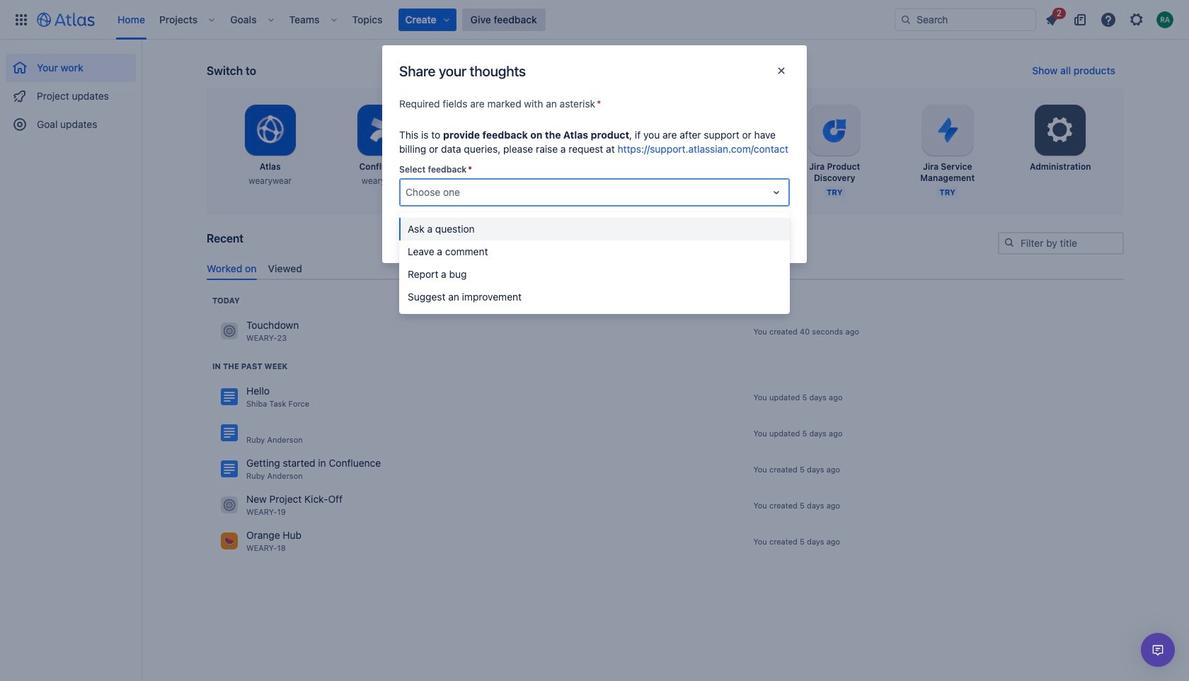 Task type: locate. For each thing, give the bounding box(es) containing it.
1 vertical spatial confluence image
[[221, 425, 238, 442]]

1 confluence image from the top
[[221, 389, 238, 406]]

banner
[[0, 0, 1189, 40]]

heading for first confluence icon from the top
[[212, 361, 288, 372]]

townsquare image
[[221, 323, 238, 340], [221, 533, 238, 550]]

heading
[[212, 295, 240, 306], [212, 361, 288, 372]]

0 vertical spatial heading
[[212, 295, 240, 306]]

3 confluence image from the top
[[221, 461, 238, 478]]

open intercom messenger image
[[1150, 642, 1167, 659]]

Filter by title field
[[1000, 234, 1123, 253]]

2 confluence image from the top
[[221, 425, 238, 442]]

confluence image
[[221, 389, 238, 406], [221, 425, 238, 442], [221, 461, 238, 478]]

heading for 2nd townsquare icon from the bottom
[[212, 295, 240, 306]]

search image
[[901, 14, 912, 25]]

group
[[6, 40, 136, 143]]

tab list
[[201, 257, 1130, 280]]

None search field
[[895, 8, 1036, 31]]

0 vertical spatial confluence image
[[221, 389, 238, 406]]

townsquare image
[[221, 497, 238, 514]]

1 vertical spatial heading
[[212, 361, 288, 372]]

1 townsquare image from the top
[[221, 323, 238, 340]]

0 vertical spatial townsquare image
[[221, 323, 238, 340]]

2 heading from the top
[[212, 361, 288, 372]]

1 vertical spatial townsquare image
[[221, 533, 238, 550]]

2 vertical spatial confluence image
[[221, 461, 238, 478]]

None text field
[[406, 185, 408, 200]]

1 heading from the top
[[212, 295, 240, 306]]

close modal image
[[773, 62, 790, 79]]



Task type: describe. For each thing, give the bounding box(es) containing it.
search image
[[1004, 237, 1015, 248]]

Search field
[[895, 8, 1036, 31]]

2 townsquare image from the top
[[221, 533, 238, 550]]

open image
[[768, 184, 785, 201]]

help image
[[1100, 11, 1117, 28]]

settings image
[[1044, 113, 1078, 147]]

top element
[[8, 0, 895, 39]]



Task type: vqa. For each thing, say whether or not it's contained in the screenshot.
topmost townsquare Icon
yes



